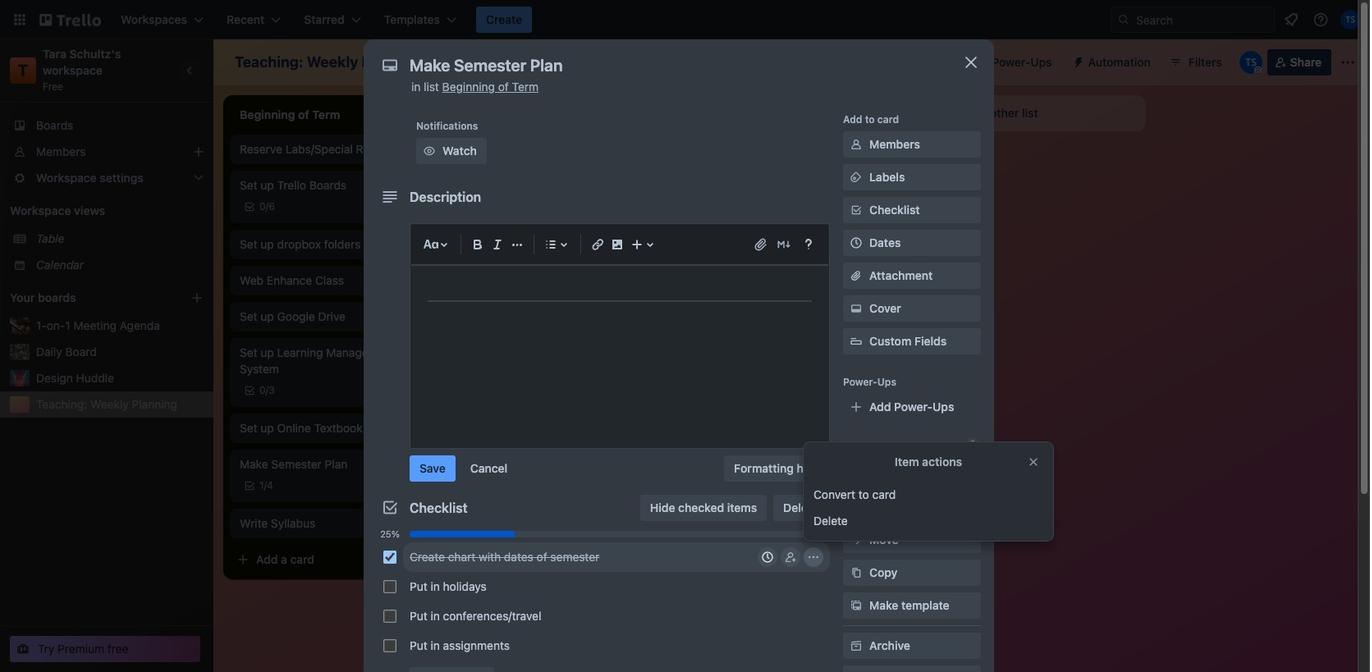 Task type: locate. For each thing, give the bounding box(es) containing it.
make up '1 / 4'
[[240, 457, 268, 471]]

tara
[[43, 47, 66, 61]]

power-ups down 'custom'
[[843, 376, 896, 388]]

power- up item
[[894, 400, 933, 414]]

editor toolbar toolbar
[[418, 232, 822, 258]]

exam left open help dialog icon
[[765, 231, 794, 245]]

2 set from the top
[[240, 237, 257, 251]]

0 horizontal spatial ups
[[877, 376, 896, 388]]

sm image down delete link
[[805, 549, 822, 566]]

1 vertical spatial teaching: weekly planning
[[36, 397, 177, 411]]

sm image inside make template link
[[848, 598, 864, 614]]

create inside button
[[486, 12, 522, 26]]

convert
[[814, 488, 855, 502]]

make semester plan link
[[240, 456, 430, 473]]

1 vertical spatial 0 / 6
[[493, 259, 508, 272]]

chart
[[448, 550, 476, 564]]

2 vertical spatial sm image
[[848, 638, 864, 654]]

table link
[[36, 231, 204, 247]]

management
[[326, 346, 395, 360]]

2 vertical spatial 0
[[259, 384, 266, 397]]

automation
[[1088, 55, 1151, 69], [843, 442, 899, 454]]

0 vertical spatial weekly
[[307, 53, 358, 71]]

add up cancel
[[489, 438, 511, 452]]

final
[[738, 231, 762, 245], [749, 267, 774, 281]]

1 horizontal spatial 0 / 6
[[493, 259, 508, 272]]

teaching: weekly planning
[[235, 53, 423, 71], [36, 397, 177, 411]]

teaching: right workspace navigation collapse icon
[[235, 53, 303, 71]]

1 horizontal spatial class
[[502, 237, 531, 251]]

final down 'attach and insert link' icon
[[749, 267, 774, 281]]

1 vertical spatial sm image
[[848, 565, 864, 581]]

make for make template
[[869, 598, 898, 612]]

automation up item
[[843, 442, 899, 454]]

write syllabus
[[240, 516, 315, 530]]

up left "google"
[[261, 309, 274, 323]]

1
[[65, 319, 70, 332], [259, 479, 264, 492]]

1 vertical spatial ups
[[877, 376, 896, 388]]

checklist down labels
[[869, 203, 920, 217]]

sm image for watch
[[421, 143, 438, 159]]

sm image down add to card
[[848, 136, 864, 153]]

add a card for leftmost the add a card button
[[256, 552, 314, 566]]

create from template… image up 'custom'
[[887, 304, 900, 317]]

1 vertical spatial power-
[[843, 376, 877, 388]]

final for make
[[738, 231, 762, 245]]

workspace up term
[[494, 55, 554, 69]]

planning left star or unstar board image
[[362, 53, 423, 71]]

workspace views
[[10, 204, 105, 218]]

1 horizontal spatial members link
[[843, 131, 981, 158]]

add up development
[[843, 113, 862, 126]]

sm image inside cover link
[[848, 300, 864, 317]]

0 horizontal spatial members
[[36, 144, 86, 158]]

1 horizontal spatial of
[[537, 550, 547, 564]]

set inside set up learning management system
[[240, 346, 257, 360]]

up for online
[[261, 421, 274, 435]]

attachment button
[[843, 263, 981, 289]]

huddle
[[76, 371, 114, 385]]

planning inside text field
[[362, 53, 423, 71]]

members link up views
[[0, 139, 213, 165]]

1 horizontal spatial weekly
[[307, 53, 358, 71]]

delete down convert
[[814, 514, 848, 528]]

0 horizontal spatial list
[[424, 80, 439, 94]]

class right after
[[502, 237, 531, 251]]

italic ⌘i image
[[488, 235, 507, 254]]

set
[[240, 178, 257, 192], [240, 237, 257, 251], [240, 309, 257, 323], [240, 346, 257, 360], [240, 421, 257, 435]]

1-on-1 meeting agenda link
[[36, 318, 204, 334]]

put in holidays
[[410, 580, 487, 594]]

Search field
[[1130, 7, 1274, 32]]

2 up from the top
[[261, 237, 274, 251]]

create for create chart with dates of semester
[[410, 550, 445, 564]]

1 vertical spatial add a card button
[[230, 547, 414, 573]]

google
[[277, 309, 315, 323]]

2 vertical spatial create from template… image
[[420, 553, 433, 566]]

a up cancel button
[[514, 438, 520, 452]]

1 vertical spatial workspace
[[10, 204, 71, 218]]

a
[[514, 438, 520, 452], [281, 552, 287, 566]]

1 horizontal spatial power-ups
[[992, 55, 1052, 69]]

2 put from the top
[[410, 609, 427, 623]]

set up system
[[240, 346, 257, 360]]

write syllabus link
[[240, 516, 430, 532]]

1 horizontal spatial workspace
[[494, 55, 554, 69]]

planning down design huddle "link" at the bottom
[[132, 397, 177, 411]]

0 vertical spatial create from template… image
[[887, 304, 900, 317]]

0 vertical spatial teaching: weekly planning
[[235, 53, 423, 71]]

teaching: weekly planning link
[[36, 397, 204, 413]]

2 vertical spatial power-
[[894, 400, 933, 414]]

members link up "labels" link on the right top
[[843, 131, 981, 158]]

semester
[[271, 457, 322, 471]]

0 vertical spatial put
[[410, 580, 427, 594]]

0 horizontal spatial checklist
[[410, 501, 468, 516]]

1 horizontal spatial create from template… image
[[653, 438, 667, 452]]

0 vertical spatial list
[[424, 80, 439, 94]]

2 horizontal spatial make
[[869, 598, 898, 612]]

sm image
[[421, 143, 438, 159], [848, 565, 864, 581], [848, 638, 864, 654]]

in for conferences/travel
[[431, 609, 440, 623]]

add down write syllabus
[[256, 552, 278, 566]]

put right put in conferences/travel checkbox
[[410, 609, 427, 623]]

sm image inside 'watch' 'button'
[[421, 143, 438, 159]]

list left beginning
[[424, 80, 439, 94]]

views
[[74, 204, 105, 218]]

make for make final exam
[[706, 231, 734, 245]]

system
[[240, 362, 279, 376]]

close dialog image
[[961, 53, 981, 72]]

0 horizontal spatial create
[[410, 550, 445, 564]]

set up trello boards link
[[240, 177, 430, 194]]

boards down free
[[36, 118, 73, 132]]

open information menu image
[[1313, 11, 1329, 28]]

create from template… image
[[887, 304, 900, 317], [653, 438, 667, 452], [420, 553, 433, 566]]

0 vertical spatial add a card button
[[463, 432, 647, 458]]

add a card button down write syllabus "link"
[[230, 547, 414, 573]]

1 vertical spatial teaching:
[[36, 397, 87, 411]]

sm image inside move link
[[848, 532, 864, 548]]

Put in assignments checkbox
[[383, 640, 397, 653]]

0 vertical spatial create
[[486, 12, 522, 26]]

0 / 6 down italic ⌘i image
[[493, 259, 508, 272]]

1 horizontal spatial a
[[514, 438, 520, 452]]

archive
[[869, 639, 910, 653]]

3 up from the top
[[261, 309, 274, 323]]

exam for make final exam
[[765, 231, 794, 245]]

0 horizontal spatial tara schultz (taraschultz7) image
[[1239, 51, 1262, 74]]

0 horizontal spatial planning
[[132, 397, 177, 411]]

2 horizontal spatial power-
[[992, 55, 1031, 69]]

set up online textbook link
[[240, 420, 430, 437]]

0 down italic ⌘i image
[[493, 259, 499, 272]]

sm image left the make template
[[848, 598, 864, 614]]

1 horizontal spatial members
[[869, 137, 920, 151]]

1 horizontal spatial planning
[[362, 53, 423, 71]]

add a card up cancel
[[489, 438, 548, 452]]

workspace navigation collapse icon image
[[179, 59, 202, 82]]

put for put in holidays
[[410, 580, 427, 594]]

term
[[512, 80, 539, 94]]

weekly
[[307, 53, 358, 71], [90, 397, 129, 411]]

/ for set up trello boards
[[266, 200, 269, 213]]

/ down make semester plan
[[264, 479, 267, 492]]

1 vertical spatial put
[[410, 609, 427, 623]]

close popover image
[[1027, 456, 1040, 469]]

class down set up dropbox folders link
[[315, 273, 344, 287]]

try
[[38, 642, 55, 656]]

up for trello
[[261, 178, 274, 192]]

your boards with 4 items element
[[10, 288, 166, 308]]

put in conferences/travel
[[410, 609, 541, 623]]

1 vertical spatial add a card
[[256, 552, 314, 566]]

1 horizontal spatial 6
[[502, 259, 508, 272]]

trello
[[277, 178, 306, 192]]

board
[[65, 345, 97, 359]]

6
[[269, 200, 275, 213], [502, 259, 508, 272]]

2 vertical spatial put
[[410, 639, 427, 653]]

1 vertical spatial exam
[[777, 267, 806, 281]]

primary element
[[0, 0, 1370, 39]]

delete inside 'button'
[[814, 514, 848, 528]]

0 vertical spatial automation
[[1088, 55, 1151, 69]]

correct
[[706, 267, 746, 281]]

color: green, title: none image
[[473, 296, 506, 302]]

rooms
[[356, 142, 392, 156]]

hide
[[650, 501, 675, 515]]

delete for delete link
[[783, 501, 818, 515]]

1 vertical spatial a
[[281, 552, 287, 566]]

workspace inside button
[[494, 55, 554, 69]]

automation inside button
[[1088, 55, 1151, 69]]

exam
[[765, 231, 794, 245], [777, 267, 806, 281]]

attachment
[[869, 268, 933, 282]]

custom
[[869, 334, 912, 348]]

sm image inside checklist group
[[805, 549, 822, 566]]

open help dialog image
[[799, 235, 818, 254]]

sm image inside archive link
[[848, 638, 864, 654]]

0 horizontal spatial add a card button
[[230, 547, 414, 573]]

0 down the set up trello boards
[[259, 200, 266, 213]]

ups up actions
[[933, 400, 954, 414]]

6 down the set up trello boards
[[269, 200, 275, 213]]

create
[[486, 12, 522, 26], [410, 550, 445, 564]]

1 horizontal spatial tara schultz (taraschultz7) image
[[1341, 10, 1360, 30]]

sm image inside members link
[[848, 136, 864, 153]]

1 vertical spatial create
[[410, 550, 445, 564]]

workspace up table
[[10, 204, 71, 218]]

sm image left labels
[[848, 169, 864, 186]]

a for the add a card button to the top
[[514, 438, 520, 452]]

1 up "daily board"
[[65, 319, 70, 332]]

cancel button
[[460, 456, 517, 482]]

sm image down development
[[848, 202, 864, 218]]

schultz's
[[69, 47, 121, 61]]

set down the web
[[240, 309, 257, 323]]

make down copy
[[869, 598, 898, 612]]

1 horizontal spatial list
[[1022, 106, 1038, 120]]

to up labels
[[865, 113, 875, 126]]

power-ups right the close dialog image
[[992, 55, 1052, 69]]

textbook
[[314, 421, 363, 435]]

put for put in assignments
[[410, 639, 427, 653]]

add another list button
[[923, 95, 1146, 131]]

3
[[269, 384, 275, 397]]

0 horizontal spatial power-
[[843, 376, 877, 388]]

members
[[869, 137, 920, 151], [36, 144, 86, 158]]

agenda
[[120, 319, 160, 332]]

automation down search icon
[[1088, 55, 1151, 69]]

add a card button up cancel
[[463, 432, 647, 458]]

attach and insert link image
[[753, 236, 769, 253]]

3 put from the top
[[410, 639, 427, 653]]

/ down system
[[266, 384, 269, 397]]

up up system
[[261, 346, 274, 360]]

up
[[261, 178, 274, 192], [261, 237, 274, 251], [261, 309, 274, 323], [261, 346, 274, 360], [261, 421, 274, 435]]

set for set up trello boards
[[240, 178, 257, 192]]

2 vertical spatial make
[[869, 598, 898, 612]]

create left the chart
[[410, 550, 445, 564]]

1 horizontal spatial automation
[[1088, 55, 1151, 69]]

members down boards link
[[36, 144, 86, 158]]

put right put in assignments option
[[410, 639, 427, 653]]

1 horizontal spatial boards
[[309, 178, 347, 192]]

1 vertical spatial 6
[[502, 259, 508, 272]]

0
[[259, 200, 266, 213], [493, 259, 499, 272], [259, 384, 266, 397]]

sm image for cover
[[848, 300, 864, 317]]

assignments
[[443, 639, 510, 653]]

planning
[[362, 53, 423, 71], [132, 397, 177, 411]]

set up google drive
[[240, 309, 346, 323]]

final inside "link"
[[749, 267, 774, 281]]

0 vertical spatial ups
[[1030, 55, 1052, 69]]

sm image left copy
[[848, 565, 864, 581]]

dropbox
[[277, 237, 321, 251]]

0 horizontal spatial power-ups
[[843, 376, 896, 388]]

sm image down actions
[[848, 532, 864, 548]]

exam inside correct final exam "link"
[[777, 267, 806, 281]]

3 set from the top
[[240, 309, 257, 323]]

0 horizontal spatial of
[[498, 80, 509, 94]]

holidays
[[443, 580, 487, 594]]

power- right the close dialog image
[[992, 55, 1031, 69]]

1 horizontal spatial 1
[[259, 479, 264, 492]]

0 horizontal spatial a
[[281, 552, 287, 566]]

2 vertical spatial ups
[[933, 400, 954, 414]]

view markdown image
[[776, 236, 792, 253]]

0 vertical spatial tara schultz (taraschultz7) image
[[1341, 10, 1360, 30]]

text styles image
[[421, 235, 441, 254]]

up left trello on the top
[[261, 178, 274, 192]]

create from template… image for the add a card button to the top
[[653, 438, 667, 452]]

1 vertical spatial weekly
[[90, 397, 129, 411]]

0 vertical spatial sm image
[[421, 143, 438, 159]]

free
[[107, 642, 129, 656]]

1 horizontal spatial add a card button
[[463, 432, 647, 458]]

in left assignments
[[431, 639, 440, 653]]

tara schultz (taraschultz7) image right filters
[[1239, 51, 1262, 74]]

in down the put in holidays
[[431, 609, 440, 623]]

1 up from the top
[[261, 178, 274, 192]]

sm image inside the copy link
[[848, 565, 864, 581]]

1 set from the top
[[240, 178, 257, 192]]

of right dates
[[537, 550, 547, 564]]

up inside set up learning management system
[[261, 346, 274, 360]]

sm image for members
[[848, 136, 864, 153]]

Put in conferences/travel checkbox
[[383, 610, 397, 623]]

cancel
[[470, 461, 508, 475]]

filters
[[1189, 55, 1222, 69]]

0 vertical spatial power-ups
[[992, 55, 1052, 69]]

sm image inside checklist link
[[848, 202, 864, 218]]

ups
[[1030, 55, 1052, 69], [877, 376, 896, 388], [933, 400, 954, 414]]

1 vertical spatial list
[[1022, 106, 1038, 120]]

25%
[[380, 529, 400, 539]]

create inside checklist group
[[410, 550, 445, 564]]

1 left 4
[[259, 479, 264, 492]]

power- inside button
[[992, 55, 1031, 69]]

put for put in conferences/travel
[[410, 609, 427, 623]]

in for holidays
[[431, 580, 440, 594]]

a for leftmost the add a card button
[[281, 552, 287, 566]]

5 up from the top
[[261, 421, 274, 435]]

sm image
[[848, 136, 864, 153], [848, 169, 864, 186], [848, 202, 864, 218], [848, 300, 864, 317], [848, 532, 864, 548], [805, 549, 822, 566], [848, 598, 864, 614]]

a down write syllabus
[[281, 552, 287, 566]]

actions
[[922, 455, 962, 469]]

add left another
[[952, 106, 974, 120]]

workspace for workspace views
[[10, 204, 71, 218]]

5 set from the top
[[240, 421, 257, 435]]

1 vertical spatial create from template… image
[[653, 438, 667, 452]]

set inside 'link'
[[240, 421, 257, 435]]

exam inside make final exam link
[[765, 231, 794, 245]]

0 vertical spatial planning
[[362, 53, 423, 71]]

1-on-1 meeting agenda
[[36, 319, 160, 332]]

set left online
[[240, 421, 257, 435]]

semester
[[550, 550, 600, 564]]

0 vertical spatial 0 / 6
[[259, 200, 275, 213]]

4 set from the top
[[240, 346, 257, 360]]

create from template… image up the put in holidays
[[420, 553, 433, 566]]

to inside button
[[859, 488, 869, 502]]

set down reserve
[[240, 178, 257, 192]]

button
[[894, 467, 930, 481]]

of
[[498, 80, 509, 94], [537, 550, 547, 564]]

to for add
[[865, 113, 875, 126]]

checklist down save button
[[410, 501, 468, 516]]

4 up from the top
[[261, 346, 274, 360]]

create up workspace visible button
[[486, 12, 522, 26]]

power- down 'custom'
[[843, 376, 877, 388]]

teaching: down design
[[36, 397, 87, 411]]

0 horizontal spatial 6
[[269, 200, 275, 213]]

1 put from the top
[[410, 580, 427, 594]]

to up actions
[[859, 488, 869, 502]]

0 / 6 down the set up trello boards
[[259, 200, 275, 213]]

list
[[424, 80, 439, 94], [1022, 106, 1038, 120]]

up inside 'link'
[[261, 421, 274, 435]]

0 vertical spatial boards
[[36, 118, 73, 132]]

set up dropbox folders link
[[240, 236, 430, 253]]

put right "put in holidays" "option" at left
[[410, 580, 427, 594]]

0 vertical spatial add a card
[[489, 438, 548, 452]]

1-
[[36, 319, 47, 332]]

add a card
[[489, 438, 548, 452], [256, 552, 314, 566]]

watch button
[[416, 138, 487, 164]]

1 vertical spatial of
[[537, 550, 547, 564]]

Put in holidays checkbox
[[383, 580, 397, 594]]

add button
[[869, 467, 930, 481]]

formatting help
[[734, 461, 820, 475]]

0 horizontal spatial automation
[[843, 442, 899, 454]]

power-
[[992, 55, 1031, 69], [843, 376, 877, 388], [894, 400, 933, 414]]

tara schultz (taraschultz7) image
[[1341, 10, 1360, 30], [1239, 51, 1262, 74]]

plan
[[325, 457, 348, 471]]

0 vertical spatial 0
[[259, 200, 266, 213]]

exam down view markdown icon
[[777, 267, 806, 281]]

add another list
[[952, 106, 1038, 120]]

design huddle
[[36, 371, 114, 385]]

members for leftmost members link
[[36, 144, 86, 158]]

add a card down write syllabus
[[256, 552, 314, 566]]

add left item
[[869, 467, 891, 481]]

sm image left cover
[[848, 300, 864, 317]]

make
[[706, 231, 734, 245], [240, 457, 268, 471], [869, 598, 898, 612]]

6 down after class
[[502, 259, 508, 272]]

1 vertical spatial tara schultz (taraschultz7) image
[[1239, 51, 1262, 74]]

sm image left watch
[[421, 143, 438, 159]]

/ down the set up trello boards
[[266, 200, 269, 213]]

make down "chart"
[[706, 231, 734, 245]]

0 left 3
[[259, 384, 266, 397]]

ups up "add another list" "button"
[[1030, 55, 1052, 69]]

tara schultz (taraschultz7) image right open information menu 'image'
[[1341, 10, 1360, 30]]

final left view markdown icon
[[738, 231, 762, 245]]

0 horizontal spatial add a card
[[256, 552, 314, 566]]

up for learning
[[261, 346, 274, 360]]

up left dropbox
[[261, 237, 274, 251]]

hide checked items link
[[640, 495, 767, 521]]

0 horizontal spatial create from template… image
[[420, 553, 433, 566]]

0 vertical spatial final
[[738, 231, 762, 245]]

tara schultz's workspace free
[[43, 47, 124, 93]]

1 vertical spatial class
[[315, 273, 344, 287]]

complete curriculum development chart
[[706, 178, 892, 209]]

in left holidays
[[431, 580, 440, 594]]

link image
[[588, 235, 607, 254]]

folders
[[324, 237, 361, 251]]

list right another
[[1022, 106, 1038, 120]]

color: orange, title: none image
[[473, 158, 506, 164]]

members up labels
[[869, 137, 920, 151]]

0 vertical spatial checklist
[[869, 203, 920, 217]]

1 horizontal spatial create
[[486, 12, 522, 26]]

of left term
[[498, 80, 509, 94]]

None text field
[[401, 51, 943, 80]]

delete down help
[[783, 501, 818, 515]]

up for google
[[261, 309, 274, 323]]

boards right trello on the top
[[309, 178, 347, 192]]

1 vertical spatial final
[[749, 267, 774, 281]]

meeting
[[73, 319, 117, 332]]

sm image inside "labels" link
[[848, 169, 864, 186]]

card
[[877, 113, 899, 126], [523, 438, 548, 452], [872, 488, 896, 502], [290, 552, 314, 566]]

create from template… image for leftmost the add a card button
[[420, 553, 433, 566]]

sm image left archive
[[848, 638, 864, 654]]

up left online
[[261, 421, 274, 435]]

0 vertical spatial a
[[514, 438, 520, 452]]

set up the web
[[240, 237, 257, 251]]

ups up add power-ups
[[877, 376, 896, 388]]

delete button
[[804, 508, 1053, 534]]

create from template… image up the hide
[[653, 438, 667, 452]]



Task type: vqa. For each thing, say whether or not it's contained in the screenshot.


Task type: describe. For each thing, give the bounding box(es) containing it.
0 horizontal spatial 1
[[65, 319, 70, 332]]

dates button
[[843, 230, 981, 256]]

Main content area, start typing to enter text. text field
[[428, 297, 812, 341]]

create button
[[476, 7, 532, 33]]

after
[[473, 237, 499, 251]]

fields
[[914, 334, 947, 348]]

share
[[1290, 55, 1322, 69]]

filters button
[[1164, 49, 1227, 76]]

in up notifications
[[411, 80, 421, 94]]

more formatting image
[[507, 235, 527, 254]]

0 horizontal spatial members link
[[0, 139, 213, 165]]

0 horizontal spatial weekly
[[90, 397, 129, 411]]

set up dropbox folders
[[240, 237, 361, 251]]

convert to card
[[814, 488, 896, 502]]

checklist group
[[377, 543, 830, 661]]

1 horizontal spatial checklist
[[869, 203, 920, 217]]

add to card
[[843, 113, 899, 126]]

Create chart with dates of semester checkbox
[[383, 551, 397, 564]]

add board image
[[190, 291, 204, 305]]

set for set up learning management system
[[240, 346, 257, 360]]

share button
[[1267, 49, 1332, 76]]

workspace
[[43, 63, 103, 77]]

bold ⌘b image
[[468, 235, 488, 254]]

premium
[[58, 642, 104, 656]]

free
[[43, 80, 63, 93]]

0 / 3
[[259, 384, 275, 397]]

archive link
[[843, 633, 981, 659]]

power-ups button
[[959, 49, 1062, 76]]

sm image for archive
[[848, 638, 864, 654]]

1 vertical spatial checklist
[[410, 501, 468, 516]]

sm image for copy
[[848, 565, 864, 581]]

try premium free button
[[10, 636, 200, 662]]

in for assignments
[[431, 639, 440, 653]]

1 horizontal spatial power-
[[894, 400, 933, 414]]

set for set up google drive
[[240, 309, 257, 323]]

actions
[[843, 509, 880, 521]]

0 vertical spatial class
[[502, 237, 531, 251]]

set up google drive link
[[240, 309, 430, 325]]

sm image for labels
[[848, 169, 864, 186]]

workspace visible
[[494, 55, 592, 69]]

dates
[[504, 550, 533, 564]]

your
[[10, 291, 35, 305]]

curriculum
[[760, 178, 818, 192]]

1 horizontal spatial ups
[[933, 400, 954, 414]]

to for convert
[[859, 488, 869, 502]]

add power-ups link
[[843, 394, 981, 420]]

custom fields button
[[843, 333, 981, 350]]

your boards
[[10, 291, 76, 305]]

add power-ups
[[869, 400, 954, 414]]

exam for correct final exam
[[777, 267, 806, 281]]

checklist link
[[843, 197, 981, 223]]

reserve labs/special rooms link
[[240, 141, 430, 158]]

design
[[36, 371, 73, 385]]

custom fields
[[869, 334, 947, 348]]

web
[[240, 273, 264, 287]]

/ down italic ⌘i image
[[499, 259, 502, 272]]

calendar
[[36, 258, 84, 272]]

show menu image
[[1340, 54, 1356, 71]]

0 notifications image
[[1281, 10, 1301, 30]]

item
[[895, 455, 919, 469]]

move link
[[843, 527, 981, 553]]

1 vertical spatial boards
[[309, 178, 347, 192]]

sm image for move
[[848, 532, 864, 548]]

of inside checklist group
[[537, 550, 547, 564]]

lists image
[[541, 235, 561, 254]]

/ for make semester plan
[[264, 479, 267, 492]]

0 horizontal spatial class
[[315, 273, 344, 287]]

color: blue, title: none image
[[473, 227, 506, 233]]

web enhance class
[[240, 273, 344, 287]]

make template link
[[843, 593, 981, 619]]

/ for set up learning management system
[[266, 384, 269, 397]]

0 for set up learning management system
[[259, 384, 266, 397]]

cover
[[869, 301, 901, 315]]

star or unstar board image
[[441, 56, 454, 69]]

list inside "add another list" "button"
[[1022, 106, 1038, 120]]

convert to card button
[[804, 482, 1053, 508]]

set for set up online textbook
[[240, 421, 257, 435]]

members for the right members link
[[869, 137, 920, 151]]

sm image for checklist
[[848, 202, 864, 218]]

add inside "button"
[[952, 106, 974, 120]]

0 vertical spatial 6
[[269, 200, 275, 213]]

cover link
[[843, 296, 981, 322]]

sm image for make template
[[848, 598, 864, 614]]

after class link
[[473, 236, 663, 253]]

description
[[410, 190, 481, 204]]

set up learning management system link
[[240, 345, 430, 378]]

1 vertical spatial 1
[[259, 479, 264, 492]]

4
[[267, 479, 273, 492]]

teaching: inside text field
[[235, 53, 303, 71]]

up for dropbox
[[261, 237, 274, 251]]

drive
[[318, 309, 346, 323]]

image image
[[607, 235, 627, 254]]

1 vertical spatial power-ups
[[843, 376, 896, 388]]

formatting help link
[[724, 456, 830, 482]]

make template
[[869, 598, 949, 612]]

create for create
[[486, 12, 522, 26]]

after class
[[473, 237, 531, 251]]

search image
[[1117, 13, 1130, 26]]

tara schultz (taraschultz7) image inside primary element
[[1341, 10, 1360, 30]]

dates
[[869, 236, 901, 250]]

add a card for the add a card button to the top
[[489, 438, 548, 452]]

template
[[901, 598, 949, 612]]

weekly inside text field
[[307, 53, 358, 71]]

power-ups inside button
[[992, 55, 1052, 69]]

0 for set up trello boards
[[259, 200, 266, 213]]

add down 'custom'
[[869, 400, 891, 414]]

notifications
[[416, 120, 478, 132]]

teaching: weekly planning inside text field
[[235, 53, 423, 71]]

set up online textbook
[[240, 421, 363, 435]]

calendar link
[[36, 257, 204, 273]]

Board name text field
[[227, 49, 431, 76]]

0 horizontal spatial 0 / 6
[[259, 200, 275, 213]]

complete
[[706, 178, 757, 192]]

with
[[479, 550, 501, 564]]

1 vertical spatial 0
[[493, 259, 499, 272]]

learning
[[277, 346, 323, 360]]

1 vertical spatial planning
[[132, 397, 177, 411]]

0 horizontal spatial teaching:
[[36, 397, 87, 411]]

automation button
[[1065, 49, 1161, 76]]

in list beginning of term
[[411, 80, 539, 94]]

t
[[18, 61, 28, 80]]

workspace for workspace visible
[[494, 55, 554, 69]]

set for set up dropbox folders
[[240, 237, 257, 251]]

make final exam
[[706, 231, 794, 245]]

watch
[[442, 144, 477, 158]]

2 horizontal spatial create from template… image
[[887, 304, 900, 317]]

0 horizontal spatial boards
[[36, 118, 73, 132]]

delete for delete 'button'
[[814, 514, 848, 528]]

ups inside button
[[1030, 55, 1052, 69]]

checked
[[678, 501, 724, 515]]

design huddle link
[[36, 370, 204, 387]]

0 horizontal spatial teaching: weekly planning
[[36, 397, 177, 411]]

chart
[[706, 195, 735, 209]]

labels
[[869, 170, 905, 184]]

make for make semester plan
[[240, 457, 268, 471]]

save
[[419, 461, 446, 475]]

put in assignments
[[410, 639, 510, 653]]

create chart with dates of semester
[[410, 550, 600, 564]]

table
[[36, 232, 64, 245]]

add button button
[[843, 461, 981, 488]]

web enhance class link
[[240, 273, 430, 289]]

final for correct
[[749, 267, 774, 281]]

beginning
[[442, 80, 495, 94]]

visible
[[557, 55, 592, 69]]



